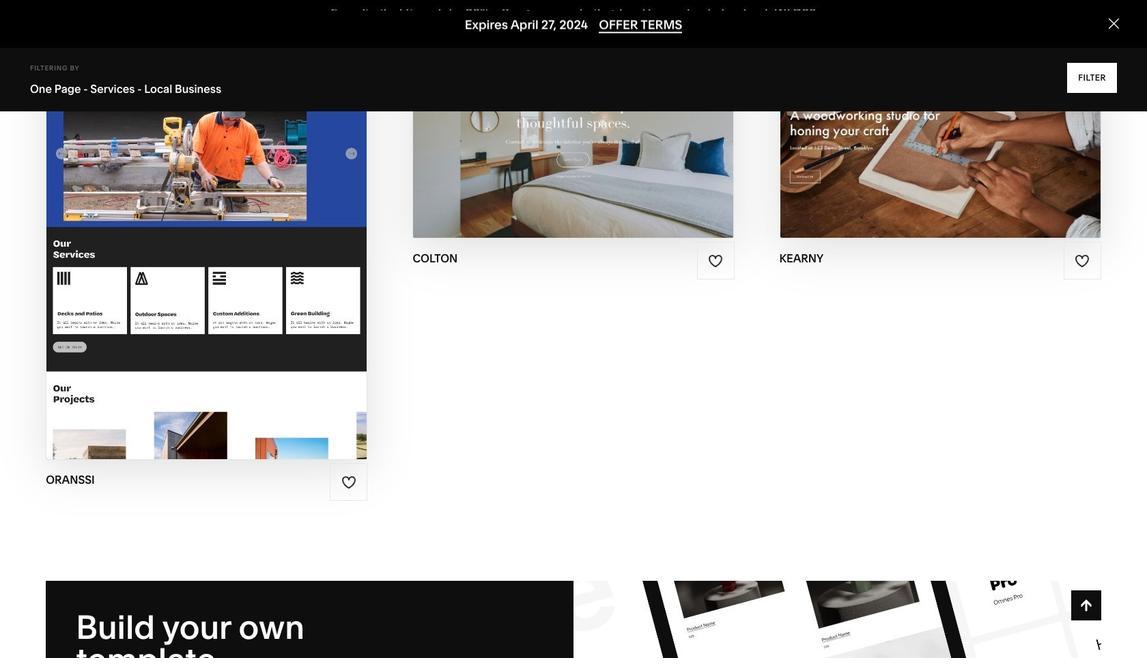 Task type: describe. For each thing, give the bounding box(es) containing it.
oranssi image
[[47, 31, 367, 459]]

back to top image
[[1080, 598, 1095, 613]]

colton image
[[414, 31, 734, 237]]



Task type: locate. For each thing, give the bounding box(es) containing it.
preview of building your own template image
[[574, 581, 1102, 658]]

add colton to your favorites list image
[[709, 253, 724, 269]]

add kearny to your favorites list image
[[1076, 253, 1091, 269]]

kearny image
[[781, 31, 1101, 237]]

add oranssi to your favorites list image
[[342, 475, 357, 490]]



